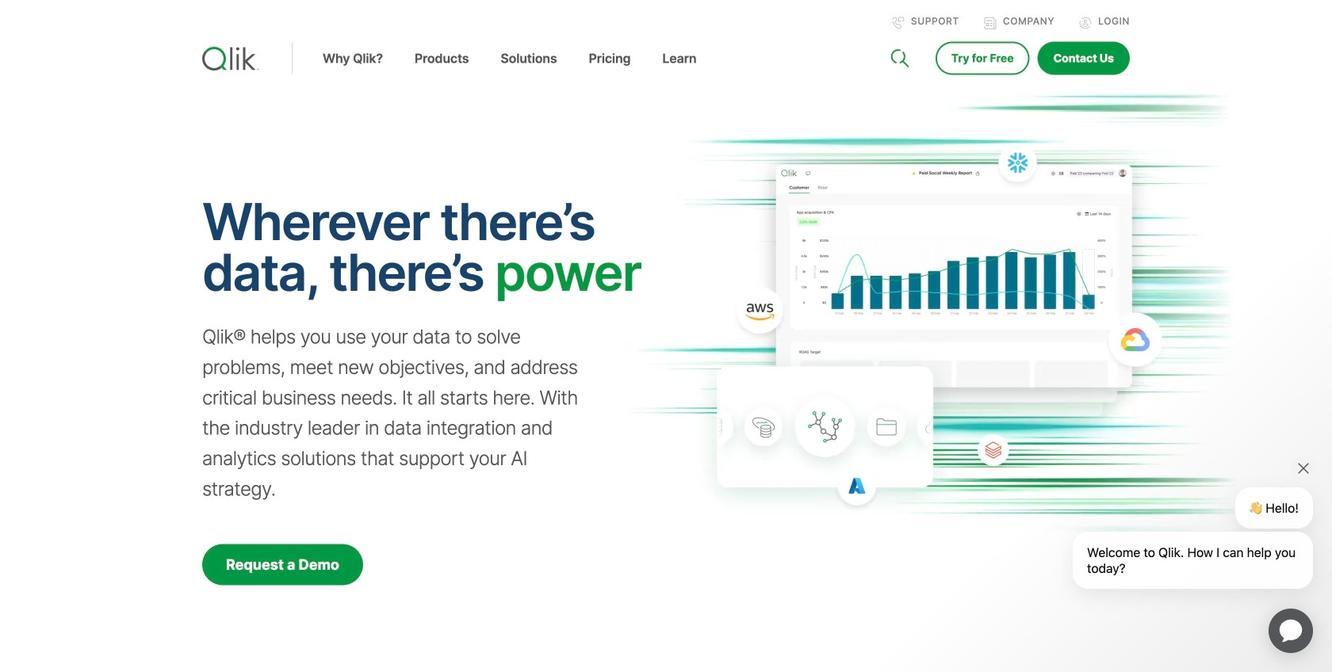 Task type: locate. For each thing, give the bounding box(es) containing it.
qlik image
[[202, 47, 259, 71]]

login image
[[1080, 17, 1092, 29]]

application
[[1250, 590, 1333, 673]]



Task type: vqa. For each thing, say whether or not it's contained in the screenshot.
application
yes



Task type: describe. For each thing, give the bounding box(es) containing it.
company image
[[984, 17, 997, 29]]

support image
[[892, 17, 905, 29]]



